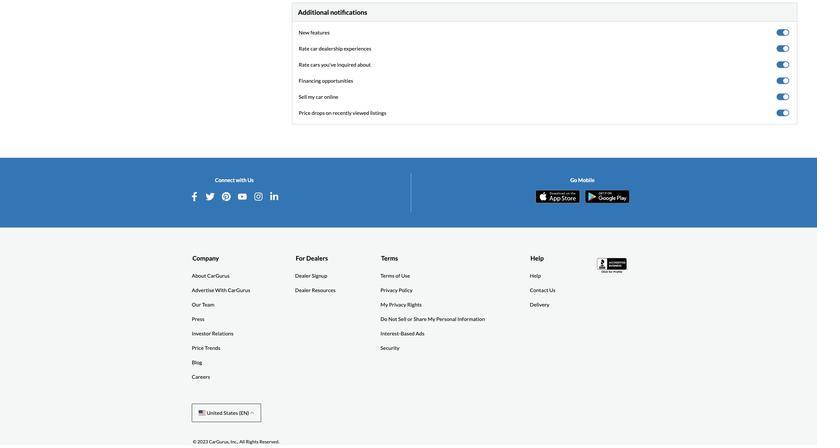Task type: locate. For each thing, give the bounding box(es) containing it.
© 2023 cargurus, inc., all rights reserved.
[[193, 439, 279, 445]]

1 vertical spatial rights
[[246, 439, 259, 445]]

features
[[310, 29, 330, 35]]

us image
[[199, 411, 206, 416]]

my right share
[[428, 316, 435, 322]]

0 horizontal spatial price
[[192, 345, 204, 351]]

1 horizontal spatial us
[[549, 287, 555, 293]]

go
[[570, 177, 577, 183]]

©
[[193, 439, 196, 445]]

click for the bbb business review of this auto listing service in cambridge ma image
[[597, 257, 629, 274]]

contact us link
[[530, 286, 555, 294]]

investor relations
[[192, 330, 233, 337]]

1 rate from the top
[[299, 45, 309, 51]]

dealer signup
[[295, 273, 327, 279]]

rate cars you've inquired about
[[299, 61, 371, 68]]

0 vertical spatial car
[[310, 45, 318, 51]]

2 dealer from the top
[[295, 287, 311, 293]]

1 vertical spatial car
[[316, 94, 323, 100]]

help up "contact"
[[530, 273, 541, 279]]

price left drops
[[299, 110, 311, 116]]

security link
[[380, 344, 399, 352]]

2 rate from the top
[[299, 61, 309, 68]]

on
[[326, 110, 332, 116]]

0 vertical spatial sell
[[299, 94, 307, 100]]

my
[[380, 302, 388, 308], [428, 316, 435, 322]]

our team
[[192, 302, 214, 308]]

0 horizontal spatial my
[[380, 302, 388, 308]]

rights
[[407, 302, 422, 308], [246, 439, 259, 445]]

terms
[[381, 254, 398, 262], [380, 273, 394, 279]]

press link
[[192, 315, 204, 323]]

0 vertical spatial cargurus
[[207, 273, 230, 279]]

united states (en)
[[206, 410, 250, 416]]

experiences
[[344, 45, 371, 51]]

privacy down terms of use link
[[380, 287, 398, 293]]

terms for terms of use
[[380, 273, 394, 279]]

my privacy rights
[[380, 302, 422, 308]]

do not sell or share my personal information link
[[380, 315, 485, 323]]

privacy down privacy policy link
[[389, 302, 406, 308]]

delivery
[[530, 302, 549, 308]]

us right with
[[247, 177, 254, 183]]

us right "contact"
[[549, 287, 555, 293]]

1 dealer from the top
[[295, 273, 311, 279]]

0 vertical spatial price
[[299, 110, 311, 116]]

sell left or
[[398, 316, 406, 322]]

about
[[192, 273, 206, 279]]

connect
[[215, 177, 235, 183]]

1 vertical spatial cargurus
[[228, 287, 250, 293]]

twitter image
[[206, 192, 215, 201]]

cargurus right with
[[228, 287, 250, 293]]

rate for rate cars you've inquired about
[[299, 61, 309, 68]]

1 vertical spatial help
[[530, 273, 541, 279]]

share
[[413, 316, 427, 322]]

1 vertical spatial terms
[[380, 273, 394, 279]]

viewed
[[353, 110, 369, 116]]

0 vertical spatial dealer
[[295, 273, 311, 279]]

investor
[[192, 330, 211, 337]]

advertise
[[192, 287, 214, 293]]

price trends link
[[192, 344, 220, 352]]

dealer down dealer signup link
[[295, 287, 311, 293]]

1 horizontal spatial rights
[[407, 302, 422, 308]]

sell left my at the top left of the page
[[299, 94, 307, 100]]

1 horizontal spatial my
[[428, 316, 435, 322]]

use
[[401, 273, 410, 279]]

listings
[[370, 110, 386, 116]]

our team link
[[192, 301, 214, 309]]

contact us
[[530, 287, 555, 293]]

facebook image
[[190, 192, 199, 201]]

0 vertical spatial terms
[[381, 254, 398, 262]]

1 vertical spatial privacy
[[389, 302, 406, 308]]

0 horizontal spatial us
[[247, 177, 254, 183]]

1 horizontal spatial price
[[299, 110, 311, 116]]

company
[[192, 254, 219, 262]]

sell
[[299, 94, 307, 100], [398, 316, 406, 322]]

financing
[[299, 77, 321, 84]]

0 vertical spatial rights
[[407, 302, 422, 308]]

car down new features
[[310, 45, 318, 51]]

new features
[[299, 29, 330, 35]]

about
[[357, 61, 371, 68]]

connect with us
[[215, 177, 254, 183]]

rate down new
[[299, 45, 309, 51]]

price
[[299, 110, 311, 116], [192, 345, 204, 351]]

price up blog
[[192, 345, 204, 351]]

1 vertical spatial us
[[549, 287, 555, 293]]

1 vertical spatial rate
[[299, 61, 309, 68]]

terms up terms of use
[[381, 254, 398, 262]]

rate left cars on the top left of the page
[[299, 61, 309, 68]]

rights right all
[[246, 439, 259, 445]]

0 vertical spatial my
[[380, 302, 388, 308]]

price for price drops on recently viewed listings
[[299, 110, 311, 116]]

contact
[[530, 287, 548, 293]]

blog
[[192, 359, 202, 366]]

us
[[247, 177, 254, 183], [549, 287, 555, 293]]

rate for rate car dealership experiences
[[299, 45, 309, 51]]

rate
[[299, 45, 309, 51], [299, 61, 309, 68]]

recently
[[333, 110, 352, 116]]

investor relations link
[[192, 330, 233, 338]]

interest-based ads
[[380, 330, 424, 337]]

1 vertical spatial price
[[192, 345, 204, 351]]

terms left of in the bottom of the page
[[380, 273, 394, 279]]

1 horizontal spatial sell
[[398, 316, 406, 322]]

dealer left signup
[[295, 273, 311, 279]]

help up help link
[[530, 254, 544, 262]]

price inside 'link'
[[192, 345, 204, 351]]

signup
[[312, 273, 327, 279]]

my privacy rights link
[[380, 301, 422, 309]]

additional
[[298, 8, 329, 16]]

about cargurus
[[192, 273, 230, 279]]

financing opportunities
[[299, 77, 353, 84]]

dealer resources
[[295, 287, 336, 293]]

1 vertical spatial my
[[428, 316, 435, 322]]

download on the app store image
[[536, 190, 580, 203]]

0 vertical spatial rate
[[299, 45, 309, 51]]

careers link
[[192, 373, 210, 381]]

terms of use link
[[380, 272, 410, 280]]

price trends
[[192, 345, 220, 351]]

help link
[[530, 272, 541, 280]]

my
[[308, 94, 315, 100]]

cargurus up with
[[207, 273, 230, 279]]

security
[[380, 345, 399, 351]]

car
[[310, 45, 318, 51], [316, 94, 323, 100]]

based
[[401, 330, 415, 337]]

rights up or
[[407, 302, 422, 308]]

of
[[395, 273, 400, 279]]

dealers
[[306, 254, 328, 262]]

0 vertical spatial privacy
[[380, 287, 398, 293]]

advertise with cargurus link
[[192, 286, 250, 294]]

0 horizontal spatial sell
[[299, 94, 307, 100]]

0 vertical spatial us
[[247, 177, 254, 183]]

united states (en) button
[[192, 404, 261, 422]]

careers
[[192, 374, 210, 380]]

privacy
[[380, 287, 398, 293], [389, 302, 406, 308]]

notifications
[[330, 8, 367, 16]]

advertise with cargurus
[[192, 287, 250, 293]]

car right my at the top left of the page
[[316, 94, 323, 100]]

my up do at the left bottom
[[380, 302, 388, 308]]

2023
[[197, 439, 208, 445]]

1 vertical spatial dealer
[[295, 287, 311, 293]]



Task type: vqa. For each thing, say whether or not it's contained in the screenshot.
For
yes



Task type: describe. For each thing, give the bounding box(es) containing it.
personal
[[436, 316, 456, 322]]

price drops on recently viewed listings
[[299, 110, 386, 116]]

cargurus,
[[209, 439, 230, 445]]

for dealers
[[296, 254, 328, 262]]

0 horizontal spatial rights
[[246, 439, 259, 445]]

new
[[299, 29, 309, 35]]

rights inside 'link'
[[407, 302, 422, 308]]

for
[[296, 254, 305, 262]]

privacy policy link
[[380, 286, 413, 294]]

mobile
[[578, 177, 595, 183]]

go mobile
[[570, 177, 595, 183]]

do
[[380, 316, 387, 322]]

cargurus inside advertise with cargurus link
[[228, 287, 250, 293]]

resources
[[312, 287, 336, 293]]

our
[[192, 302, 201, 308]]

opportunities
[[322, 77, 353, 84]]

get it on google play image
[[585, 190, 629, 203]]

do not sell or share my personal information
[[380, 316, 485, 322]]

about cargurus link
[[192, 272, 230, 280]]

dealer resources link
[[295, 286, 336, 294]]

cargurus inside the about cargurus link
[[207, 273, 230, 279]]

united
[[207, 410, 222, 416]]

instagram image
[[254, 192, 263, 201]]

team
[[202, 302, 214, 308]]

states
[[223, 410, 238, 416]]

terms for terms
[[381, 254, 398, 262]]

dealer signup link
[[295, 272, 327, 280]]

my inside the do not sell or share my personal information link
[[428, 316, 435, 322]]

linkedin image
[[270, 192, 279, 201]]

trends
[[205, 345, 220, 351]]

cars
[[310, 61, 320, 68]]

sell my car online
[[299, 94, 338, 100]]

you've
[[321, 61, 336, 68]]

interest-
[[380, 330, 401, 337]]

ads
[[416, 330, 424, 337]]

dealer for dealer signup
[[295, 273, 311, 279]]

with
[[215, 287, 227, 293]]

0 vertical spatial help
[[530, 254, 544, 262]]

interest-based ads link
[[380, 330, 424, 338]]

pinterest image
[[222, 192, 231, 201]]

press
[[192, 316, 204, 322]]

information
[[457, 316, 485, 322]]

price for price trends
[[192, 345, 204, 351]]

relations
[[212, 330, 233, 337]]

my inside my privacy rights 'link'
[[380, 302, 388, 308]]

privacy policy
[[380, 287, 413, 293]]

terms of use
[[380, 273, 410, 279]]

dealership
[[319, 45, 343, 51]]

blog link
[[192, 359, 202, 367]]

reserved.
[[259, 439, 279, 445]]

delivery link
[[530, 301, 549, 309]]

drops
[[312, 110, 325, 116]]

1 vertical spatial sell
[[398, 316, 406, 322]]

(en)
[[239, 410, 249, 416]]

with
[[236, 177, 246, 183]]

inquired
[[337, 61, 356, 68]]

youtube image
[[238, 192, 247, 201]]

policy
[[399, 287, 413, 293]]

dealer for dealer resources
[[295, 287, 311, 293]]

rate car dealership experiences
[[299, 45, 371, 51]]

not
[[388, 316, 397, 322]]

additional notifications
[[298, 8, 367, 16]]

or
[[407, 316, 412, 322]]

online
[[324, 94, 338, 100]]

privacy inside 'link'
[[389, 302, 406, 308]]



